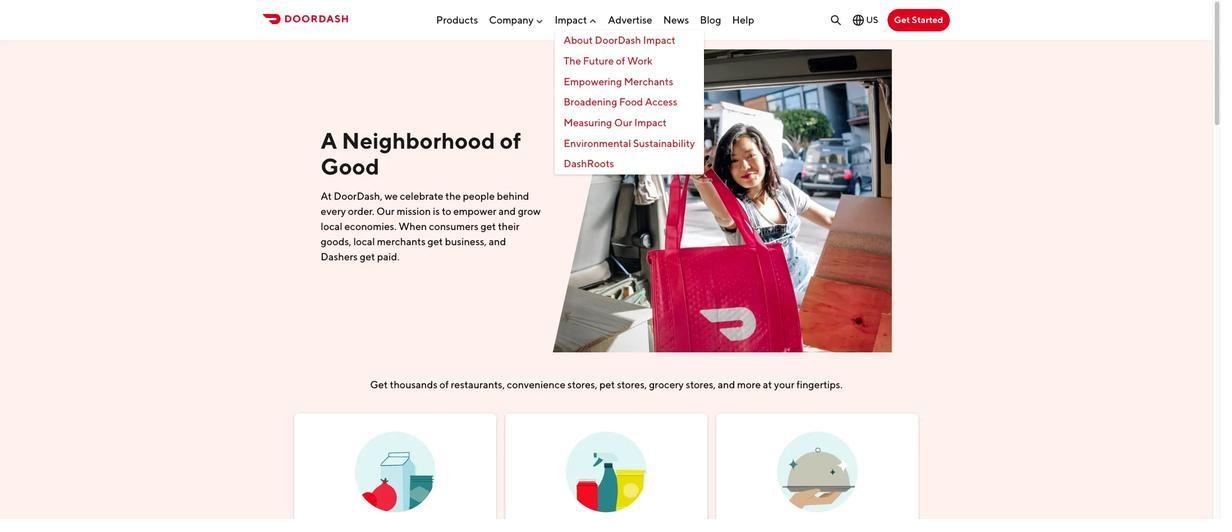 Task type: vqa. For each thing, say whether or not it's contained in the screenshot.
the Our to the bottom
yes



Task type: describe. For each thing, give the bounding box(es) containing it.
your
[[774, 379, 795, 391]]

empowering merchants link
[[555, 72, 704, 92]]

1 horizontal spatial local
[[353, 236, 375, 248]]

0 horizontal spatial get
[[360, 251, 375, 263]]

0 vertical spatial local
[[321, 221, 343, 233]]

the future of work
[[564, 55, 653, 67]]

good
[[321, 154, 380, 180]]

broadening food access link
[[555, 92, 704, 113]]

help
[[733, 14, 755, 26]]

2 vertical spatial and
[[718, 379, 735, 391]]

get started button
[[888, 9, 950, 31]]

blog link
[[700, 9, 722, 30]]

1 vertical spatial get
[[428, 236, 443, 248]]

every
[[321, 206, 346, 218]]

goods,
[[321, 236, 351, 248]]

economies.
[[345, 221, 397, 233]]

measuring
[[564, 117, 612, 129]]

their
[[498, 221, 520, 233]]

mission
[[397, 206, 431, 218]]

measuring our impact
[[564, 117, 667, 129]]

future
[[583, 55, 614, 67]]

is
[[433, 206, 440, 218]]

news
[[664, 14, 689, 26]]

a neighborhood of good
[[321, 128, 521, 180]]

twocolumnfeature dx1 image
[[553, 49, 892, 353]]

thousands
[[390, 379, 438, 391]]

merchants
[[377, 236, 426, 248]]

dashroots link
[[555, 154, 704, 175]]

cx corp illustration convenience image
[[566, 423, 647, 513]]

doordash
[[595, 34, 641, 46]]

empowering merchants
[[564, 76, 674, 87]]

pet
[[600, 379, 615, 391]]

help link
[[733, 9, 755, 30]]

at
[[763, 379, 772, 391]]

doordash,
[[334, 191, 383, 202]]

us
[[866, 15, 879, 25]]

broadening
[[564, 96, 617, 108]]

environmental
[[564, 137, 631, 149]]

company
[[489, 14, 534, 26]]

globe line image
[[852, 13, 865, 27]]

get for get thousands of restaurants, convenience stores, pet stores, grocery stores, and more at your fingertips.
[[370, 379, 388, 391]]

started
[[912, 15, 944, 25]]

broadening food access
[[564, 96, 678, 108]]

neighborhood
[[342, 128, 495, 154]]

3 stores, from the left
[[686, 379, 716, 391]]

products
[[436, 14, 478, 26]]

2 horizontal spatial get
[[481, 221, 496, 233]]

grocery
[[649, 379, 684, 391]]

a
[[321, 128, 337, 154]]

at
[[321, 191, 332, 202]]

get started
[[894, 15, 944, 25]]

company link
[[489, 9, 544, 30]]

impact for about doordash impact
[[643, 34, 676, 46]]

the future of work link
[[555, 51, 704, 72]]

of for future
[[616, 55, 625, 67]]

when
[[399, 221, 427, 233]]

about doordash impact link
[[555, 31, 704, 51]]

environmental sustainability link
[[555, 134, 704, 154]]

the
[[446, 191, 461, 202]]



Task type: locate. For each thing, give the bounding box(es) containing it.
get thousands of restaurants, convenience stores, pet stores, grocery stores, and more at your fingertips.
[[370, 379, 843, 391]]

get down consumers
[[428, 236, 443, 248]]

0 horizontal spatial stores,
[[568, 379, 598, 391]]

get left the started
[[894, 15, 910, 25]]

local down every
[[321, 221, 343, 233]]

measuring our impact link
[[555, 113, 704, 134]]

merchants
[[624, 76, 674, 87]]

get
[[481, 221, 496, 233], [428, 236, 443, 248], [360, 251, 375, 263]]

get down empower
[[481, 221, 496, 233]]

advertise
[[608, 14, 653, 26]]

paid.
[[377, 251, 400, 263]]

get
[[894, 15, 910, 25], [370, 379, 388, 391]]

work
[[627, 55, 653, 67]]

news link
[[664, 9, 689, 30]]

0 horizontal spatial local
[[321, 221, 343, 233]]

of right thousands
[[440, 379, 449, 391]]

get for get started
[[894, 15, 910, 25]]

1 horizontal spatial our
[[614, 117, 633, 129]]

celebrate
[[400, 191, 444, 202]]

cx corp illustration rx image
[[777, 423, 858, 513]]

empowering
[[564, 76, 622, 87]]

dashers
[[321, 251, 358, 263]]

we
[[385, 191, 398, 202]]

of for thousands
[[440, 379, 449, 391]]

dashroots
[[564, 158, 614, 170]]

0 vertical spatial impact
[[555, 14, 587, 26]]

the
[[564, 55, 581, 67]]

blog
[[700, 14, 722, 26]]

our down broadening food access
[[614, 117, 633, 129]]

grow
[[518, 206, 541, 218]]

more
[[737, 379, 761, 391]]

restaurants,
[[451, 379, 505, 391]]

our inside at doordash, we celebrate the people behind every order. our mission is to empower and grow local economies. when consumers get their goods, local merchants get business, and dashers get paid.
[[377, 206, 395, 218]]

stores, left pet
[[568, 379, 598, 391]]

empower
[[454, 206, 497, 218]]

0 vertical spatial and
[[499, 206, 516, 218]]

1 horizontal spatial of
[[500, 128, 521, 154]]

1 horizontal spatial get
[[894, 15, 910, 25]]

impact for measuring our impact
[[635, 117, 667, 129]]

access
[[645, 96, 678, 108]]

consumers
[[429, 221, 479, 233]]

1 vertical spatial local
[[353, 236, 375, 248]]

of inside a neighborhood of good
[[500, 128, 521, 154]]

get left paid.
[[360, 251, 375, 263]]

get inside button
[[894, 15, 910, 25]]

stores, right pet
[[617, 379, 647, 391]]

get left thousands
[[370, 379, 388, 391]]

stores,
[[568, 379, 598, 391], [617, 379, 647, 391], [686, 379, 716, 391]]

fingertips.
[[797, 379, 843, 391]]

about doordash impact
[[564, 34, 676, 46]]

products link
[[436, 9, 478, 30]]

stores, right grocery
[[686, 379, 716, 391]]

about
[[564, 34, 593, 46]]

cx corp illustration grocery image
[[355, 423, 436, 513]]

impact link
[[555, 9, 597, 30]]

sustainability
[[633, 137, 695, 149]]

1 vertical spatial our
[[377, 206, 395, 218]]

order.
[[348, 206, 375, 218]]

impact up about
[[555, 14, 587, 26]]

0 horizontal spatial get
[[370, 379, 388, 391]]

and up their
[[499, 206, 516, 218]]

0 vertical spatial our
[[614, 117, 633, 129]]

convenience
[[507, 379, 566, 391]]

local down economies. on the top left
[[353, 236, 375, 248]]

2 horizontal spatial of
[[616, 55, 625, 67]]

impact down access
[[635, 117, 667, 129]]

2 vertical spatial get
[[360, 251, 375, 263]]

food
[[620, 96, 643, 108]]

1 horizontal spatial get
[[428, 236, 443, 248]]

behind
[[497, 191, 529, 202]]

at doordash, we celebrate the people behind every order. our mission is to empower and grow local economies. when consumers get their goods, local merchants get business, and dashers get paid.
[[321, 191, 541, 263]]

0 horizontal spatial our
[[377, 206, 395, 218]]

our down we
[[377, 206, 395, 218]]

0 vertical spatial get
[[481, 221, 496, 233]]

1 vertical spatial impact
[[643, 34, 676, 46]]

advertise link
[[608, 9, 653, 30]]

1 stores, from the left
[[568, 379, 598, 391]]

to
[[442, 206, 452, 218]]

of for neighborhood
[[500, 128, 521, 154]]

impact
[[555, 14, 587, 26], [643, 34, 676, 46], [635, 117, 667, 129]]

local
[[321, 221, 343, 233], [353, 236, 375, 248]]

0 vertical spatial of
[[616, 55, 625, 67]]

2 vertical spatial impact
[[635, 117, 667, 129]]

2 vertical spatial of
[[440, 379, 449, 391]]

of up the behind
[[500, 128, 521, 154]]

1 horizontal spatial stores,
[[617, 379, 647, 391]]

impact down news at the right of page
[[643, 34, 676, 46]]

1 vertical spatial get
[[370, 379, 388, 391]]

0 vertical spatial get
[[894, 15, 910, 25]]

our
[[614, 117, 633, 129], [377, 206, 395, 218]]

business,
[[445, 236, 487, 248]]

environmental sustainability
[[564, 137, 695, 149]]

and left more
[[718, 379, 735, 391]]

of inside 'link'
[[616, 55, 625, 67]]

2 horizontal spatial stores,
[[686, 379, 716, 391]]

people
[[463, 191, 495, 202]]

0 horizontal spatial of
[[440, 379, 449, 391]]

of left work
[[616, 55, 625, 67]]

of
[[616, 55, 625, 67], [500, 128, 521, 154], [440, 379, 449, 391]]

1 vertical spatial of
[[500, 128, 521, 154]]

and down their
[[489, 236, 506, 248]]

and
[[499, 206, 516, 218], [489, 236, 506, 248], [718, 379, 735, 391]]

2 stores, from the left
[[617, 379, 647, 391]]

1 vertical spatial and
[[489, 236, 506, 248]]



